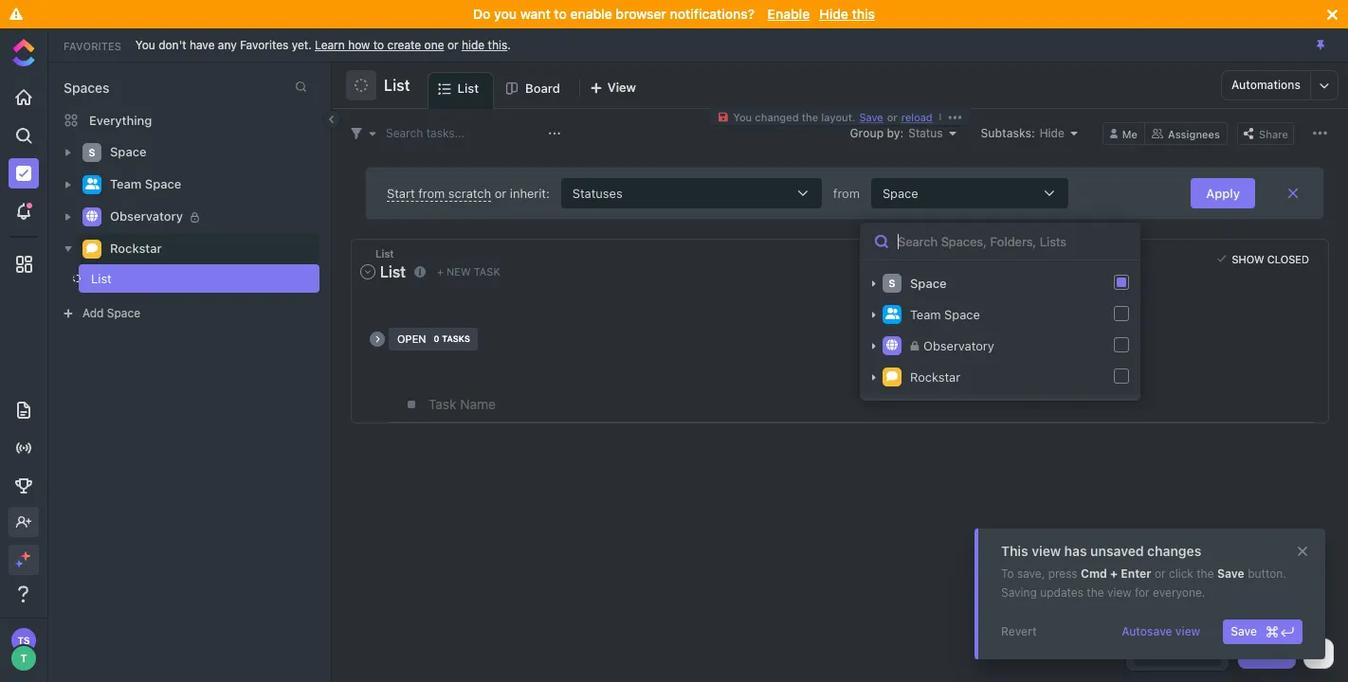 Task type: locate. For each thing, give the bounding box(es) containing it.
notifications?
[[670, 6, 755, 22]]

have
[[190, 37, 215, 52]]

1 vertical spatial team
[[910, 307, 941, 322]]

the
[[802, 111, 819, 123], [1197, 567, 1214, 581], [1087, 586, 1104, 600]]

list
[[384, 77, 410, 94], [458, 81, 479, 96], [376, 248, 394, 260], [91, 271, 112, 286]]

enable
[[570, 6, 612, 22]]

rockstar up add space
[[110, 241, 162, 256]]

0 horizontal spatial user group image
[[85, 179, 99, 190]]

yet.
[[292, 37, 312, 52]]

user group image up globe icon
[[85, 179, 99, 190]]

0 vertical spatial view
[[1032, 543, 1061, 560]]

globe image
[[887, 340, 898, 351]]

me button
[[1103, 122, 1146, 145]]

changed
[[755, 111, 799, 123]]

assignees
[[1168, 128, 1220, 140]]

1 horizontal spatial list link
[[458, 73, 487, 108]]

1 vertical spatial save
[[1231, 625, 1257, 639]]

you
[[494, 6, 517, 22]]

enter
[[1121, 567, 1152, 581]]

1 vertical spatial list link
[[73, 265, 288, 293]]

1 vertical spatial team space
[[910, 307, 980, 322]]

list link up search tasks... text field
[[458, 73, 487, 108]]

0 vertical spatial team space
[[110, 177, 181, 192]]

to
[[554, 6, 567, 22], [373, 37, 384, 52]]

0 vertical spatial you
[[135, 37, 155, 52]]

list info image
[[414, 266, 426, 278]]

1 horizontal spatial this
[[852, 6, 875, 22]]

comment image down globe image
[[887, 371, 898, 383]]

for
[[1135, 586, 1150, 600]]

you
[[135, 37, 155, 52], [733, 111, 752, 123]]

revert
[[1001, 625, 1037, 639]]

view inside autosave view button
[[1176, 625, 1201, 639]]

the left layout.
[[802, 111, 819, 123]]

or right one
[[448, 37, 459, 52]]

save left "button."
[[1218, 567, 1245, 581]]

observatory right globe image
[[924, 339, 995, 354]]

1 horizontal spatial user group image
[[885, 309, 899, 320]]

user group image
[[85, 179, 99, 190], [885, 309, 899, 320]]

observatory right globe icon
[[110, 209, 183, 224]]

or left the inherit:
[[495, 185, 507, 201]]

1 horizontal spatial observatory
[[924, 339, 995, 354]]

1 vertical spatial observatory
[[924, 339, 995, 354]]

0 vertical spatial save
[[1218, 567, 1245, 581]]

board link
[[525, 72, 568, 108]]

+
[[437, 266, 444, 278], [1111, 567, 1118, 581]]

2 vertical spatial the
[[1087, 586, 1104, 600]]

has
[[1065, 543, 1087, 560]]

the right click
[[1197, 567, 1214, 581]]

0 vertical spatial rockstar
[[110, 241, 162, 256]]

1 horizontal spatial team
[[910, 307, 941, 322]]

1 vertical spatial to
[[373, 37, 384, 52]]

1 horizontal spatial to
[[554, 6, 567, 22]]

how
[[348, 37, 370, 52]]

add
[[83, 306, 104, 321]]

favorites up "spaces" on the top
[[64, 39, 121, 52]]

1 horizontal spatial view
[[1108, 586, 1132, 600]]

want
[[520, 6, 551, 22]]

view for autosave
[[1176, 625, 1201, 639]]

0 horizontal spatial view
[[1032, 543, 1061, 560]]

team space
[[110, 177, 181, 192], [910, 307, 980, 322]]

1 horizontal spatial +
[[1111, 567, 1118, 581]]

list down start
[[376, 248, 394, 260]]

save down "button."
[[1231, 625, 1257, 639]]

view left for
[[1108, 586, 1132, 600]]

0 horizontal spatial comment image
[[86, 243, 98, 254]]

save inside button
[[1231, 625, 1257, 639]]

the down the cmd
[[1087, 586, 1104, 600]]

1 vertical spatial you
[[733, 111, 752, 123]]

0 vertical spatial list link
[[458, 73, 487, 108]]

favorites right any
[[240, 37, 289, 52]]

0 horizontal spatial list link
[[73, 265, 288, 293]]

2 vertical spatial view
[[1176, 625, 1201, 639]]

new
[[447, 266, 471, 278]]

+ right the cmd
[[1111, 567, 1118, 581]]

observatory link
[[110, 202, 307, 232]]

updates
[[1040, 586, 1084, 600]]

1 horizontal spatial you
[[733, 111, 752, 123]]

user group image for globe icon
[[85, 179, 99, 190]]

list down create
[[384, 77, 410, 94]]

1 horizontal spatial the
[[1087, 586, 1104, 600]]

revert button
[[994, 620, 1045, 645]]

autosave view button
[[1114, 620, 1208, 645]]

1 vertical spatial view
[[1108, 586, 1132, 600]]

2 horizontal spatial the
[[1197, 567, 1214, 581]]

Task Name text field
[[429, 388, 1313, 422]]

start from scratch link
[[387, 185, 491, 202]]

favorites
[[240, 37, 289, 52], [64, 39, 121, 52]]

rockstar link
[[110, 234, 307, 265]]

rockstar
[[110, 241, 162, 256], [910, 370, 961, 385]]

you left don't
[[135, 37, 155, 52]]

globe image
[[86, 211, 98, 222]]

1 vertical spatial this
[[488, 37, 508, 52]]

0 horizontal spatial to
[[373, 37, 384, 52]]

0 horizontal spatial you
[[135, 37, 155, 52]]

inherit:
[[510, 185, 550, 201]]

or left click
[[1155, 567, 1166, 581]]

start from scratch or inherit:
[[387, 185, 550, 201]]

observatory
[[110, 209, 183, 224], [924, 339, 995, 354]]

+ left new
[[437, 266, 444, 278]]

automations
[[1232, 78, 1301, 92]]

1 vertical spatial rockstar
[[910, 370, 961, 385]]

space
[[110, 144, 147, 160], [145, 177, 181, 192], [883, 185, 919, 201], [910, 276, 947, 291], [107, 306, 140, 321], [945, 307, 980, 322]]

everything link
[[48, 105, 331, 136]]

unsaved
[[1091, 543, 1144, 560]]

view up save,
[[1032, 543, 1061, 560]]

1 horizontal spatial favorites
[[240, 37, 289, 52]]

0 horizontal spatial favorites
[[64, 39, 121, 52]]

save
[[1218, 567, 1245, 581], [1231, 625, 1257, 639]]

2 horizontal spatial view
[[1176, 625, 1201, 639]]

user group image up globe image
[[885, 309, 899, 320]]

me
[[1123, 128, 1138, 140]]

press
[[1049, 567, 1078, 581]]

list up add
[[91, 271, 112, 286]]

view for this
[[1032, 543, 1061, 560]]

+ inside this view has unsaved changes to save, press cmd + enter or click the save button. saving updates the view for everyone.
[[1111, 567, 1118, 581]]

0 horizontal spatial observatory
[[110, 209, 183, 224]]

.
[[508, 37, 511, 52]]

create
[[387, 37, 421, 52]]

0 vertical spatial comment image
[[86, 243, 98, 254]]

to right want
[[554, 6, 567, 22]]

0 horizontal spatial team
[[110, 177, 142, 192]]

this
[[852, 6, 875, 22], [488, 37, 508, 52]]

comment image down globe icon
[[86, 243, 98, 254]]

hide
[[462, 37, 485, 52]]

do
[[473, 6, 491, 22]]

list link down observatory link
[[73, 265, 288, 293]]

1 vertical spatial comment image
[[887, 371, 898, 383]]

list link
[[458, 73, 487, 108], [73, 265, 288, 293]]

1 horizontal spatial comment image
[[887, 371, 898, 383]]

or left reload
[[887, 111, 898, 123]]

tasks...
[[426, 126, 465, 140]]

assignees button
[[1146, 122, 1228, 145]]

to right how on the left top of page
[[373, 37, 384, 52]]

0 vertical spatial the
[[802, 111, 819, 123]]

0 horizontal spatial +
[[437, 266, 444, 278]]

1 vertical spatial the
[[1197, 567, 1214, 581]]

you left changed
[[733, 111, 752, 123]]

1 vertical spatial +
[[1111, 567, 1118, 581]]

1 vertical spatial user group image
[[885, 309, 899, 320]]

team space down search spaces, folders, lists text box
[[910, 307, 980, 322]]

user group image for globe image
[[885, 309, 899, 320]]

closed
[[1268, 253, 1310, 265]]

1 horizontal spatial rockstar
[[910, 370, 961, 385]]

+ new task
[[437, 266, 500, 278]]

rockstar up task name text box
[[910, 370, 961, 385]]

view down everyone.
[[1176, 625, 1201, 639]]

0 horizontal spatial rockstar
[[110, 241, 162, 256]]

or
[[448, 37, 459, 52], [887, 111, 898, 123], [495, 185, 507, 201], [1155, 567, 1166, 581]]

spaces
[[64, 80, 110, 96]]

comment image
[[86, 243, 98, 254], [887, 371, 898, 383]]

0 vertical spatial user group image
[[85, 179, 99, 190]]

save inside this view has unsaved changes to save, press cmd + enter or click the save button. saving updates the view for everyone.
[[1218, 567, 1245, 581]]

team space down the everything
[[110, 177, 181, 192]]

Search tasks... text field
[[386, 120, 543, 147]]

share
[[1259, 128, 1289, 140]]

or inside this view has unsaved changes to save, press cmd + enter or click the save button. saving updates the view for everyone.
[[1155, 567, 1166, 581]]

button.
[[1248, 567, 1287, 581]]

view
[[1032, 543, 1061, 560], [1108, 586, 1132, 600], [1176, 625, 1201, 639]]

save button
[[1224, 620, 1303, 645]]



Task type: vqa. For each thing, say whether or not it's contained in the screenshot.
the Search tasks.. "text box"
no



Task type: describe. For each thing, give the bounding box(es) containing it.
learn
[[315, 37, 345, 52]]

or reload
[[887, 111, 933, 123]]

share button
[[1238, 122, 1294, 145]]

layout.
[[821, 111, 856, 123]]

spaces link
[[48, 80, 110, 96]]

add space
[[83, 306, 140, 321]]

0 vertical spatial +
[[437, 266, 444, 278]]

show
[[1232, 253, 1265, 265]]

do you want to enable browser notifications? enable hide this
[[473, 6, 875, 22]]

browser
[[616, 6, 667, 22]]

0 horizontal spatial team space
[[110, 177, 181, 192]]

0 vertical spatial to
[[554, 6, 567, 22]]

0 tasks
[[434, 334, 470, 344]]

show closed
[[1232, 253, 1310, 265]]

learn how to create one link
[[315, 37, 444, 52]]

one
[[424, 37, 444, 52]]

cmd
[[1081, 567, 1108, 581]]

don't
[[159, 37, 186, 52]]

0 vertical spatial observatory
[[110, 209, 183, 224]]

enable
[[768, 6, 810, 22]]

board
[[525, 80, 560, 95]]

click
[[1169, 567, 1194, 581]]

saving
[[1001, 586, 1037, 600]]

1 horizontal spatial team space
[[910, 307, 980, 322]]

0 horizontal spatial this
[[488, 37, 508, 52]]

changes
[[1148, 543, 1202, 560]]

team space link
[[110, 170, 307, 200]]

list button
[[376, 64, 410, 106]]

list down hide
[[458, 81, 479, 96]]

autosave
[[1122, 625, 1173, 639]]

this view has unsaved changes to save, press cmd + enter or click the save button. saving updates the view for everyone.
[[1001, 543, 1287, 600]]

search tasks...
[[386, 126, 465, 140]]

autosave view
[[1122, 625, 1201, 639]]

hide
[[820, 6, 849, 22]]

scratch
[[448, 185, 491, 201]]

0 horizontal spatial the
[[802, 111, 819, 123]]

space inside dropdown button
[[883, 185, 919, 201]]

everyone.
[[1153, 586, 1206, 600]]

you for you don't have any favorites yet. learn how to create one or hide this .
[[135, 37, 155, 52]]

any
[[218, 37, 237, 52]]

you changed the layout.
[[733, 111, 856, 123]]

this
[[1001, 543, 1029, 560]]

apply
[[1207, 185, 1240, 201]]

task
[[474, 266, 500, 278]]

Search Spaces, Folders, Lists text field
[[860, 223, 1141, 261]]

space button
[[860, 178, 1080, 209]]

show closed button
[[1213, 249, 1314, 268]]

start
[[387, 185, 415, 201]]

you for you changed the layout.
[[733, 111, 752, 123]]

hide this link
[[462, 37, 508, 52]]

automations button
[[1222, 71, 1311, 100]]

from
[[418, 185, 445, 201]]

you don't have any favorites yet. learn how to create one or hide this .
[[135, 37, 511, 52]]

0 vertical spatial team
[[110, 177, 142, 192]]

space link
[[110, 138, 307, 168]]

search
[[386, 126, 423, 140]]

list inside button
[[384, 77, 410, 94]]

to
[[1001, 567, 1014, 581]]

0 vertical spatial this
[[852, 6, 875, 22]]

everything
[[89, 112, 152, 128]]

tasks
[[442, 334, 470, 344]]

task
[[1264, 647, 1289, 661]]

reload
[[902, 111, 933, 123]]

0
[[434, 334, 440, 344]]

save,
[[1017, 567, 1045, 581]]



